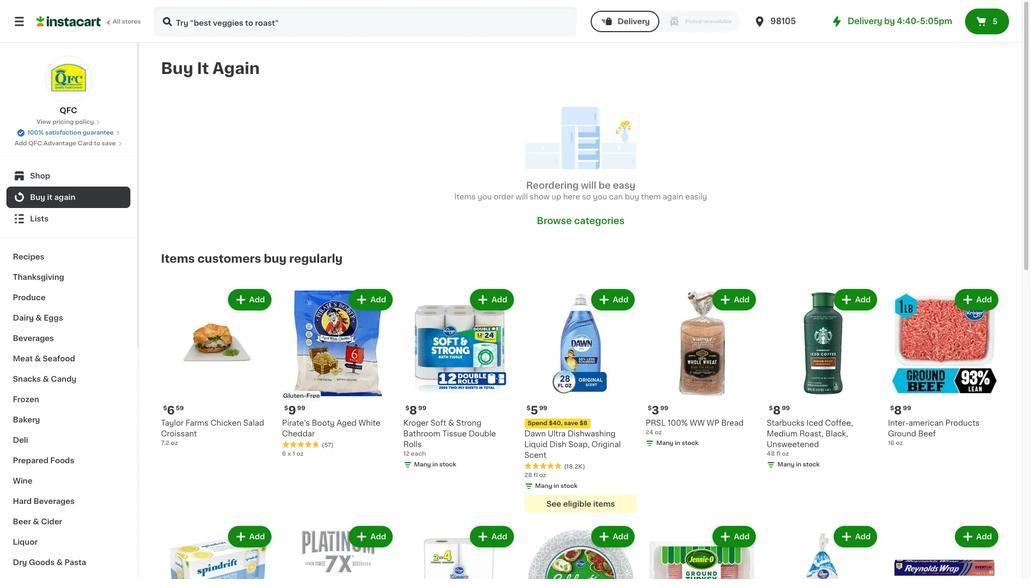 Task type: locate. For each thing, give the bounding box(es) containing it.
you down be at right top
[[593, 193, 607, 201]]

& left eggs
[[36, 314, 42, 322]]

regularly
[[289, 253, 343, 265]]

chicken
[[211, 420, 241, 427]]

oz right 24
[[655, 430, 662, 436]]

in down prsl 100% ww wp bread 24 oz
[[675, 441, 680, 447]]

$ 8 99
[[405, 405, 426, 416], [769, 405, 790, 416], [890, 405, 911, 416]]

0 vertical spatial items
[[454, 193, 476, 201]]

8 for starbucks
[[773, 405, 781, 416]]

add qfc advantage card to save
[[15, 141, 116, 146]]

farms
[[186, 420, 209, 427]]

1
[[293, 451, 295, 457]]

iced
[[807, 420, 823, 427]]

dawn ultra dishwashing liquid dish soap, original scent
[[524, 430, 621, 459]]

& for cider
[[33, 518, 39, 526]]

1 horizontal spatial items
[[454, 193, 476, 201]]

3 $ from the left
[[405, 406, 409, 412]]

2 horizontal spatial 8
[[894, 405, 902, 416]]

hard beverages
[[13, 498, 75, 505]]

many in stock up see
[[535, 484, 578, 489]]

6 left x
[[282, 451, 286, 457]]

beverages link
[[6, 328, 130, 349]]

2 horizontal spatial $ 8 99
[[890, 405, 911, 416]]

many down unsweetened
[[778, 462, 795, 468]]

0 horizontal spatial fl
[[534, 473, 538, 479]]

categories
[[574, 217, 625, 226]]

pirate's booty aged white cheddar
[[282, 420, 380, 438]]

spend
[[528, 421, 547, 427]]

inter-
[[888, 420, 909, 427]]

fl right '48'
[[776, 451, 781, 457]]

beverages up cider at the left bottom of the page
[[34, 498, 75, 505]]

4 $ from the left
[[527, 406, 531, 412]]

0 horizontal spatial qfc
[[28, 141, 42, 146]]

kroger soft & strong bathroom tissue double rolls 12 each
[[403, 420, 496, 457]]

99 right 9
[[297, 406, 305, 412]]

add button
[[229, 290, 270, 310], [350, 290, 391, 310], [471, 290, 513, 310], [592, 290, 634, 310], [714, 290, 755, 310], [835, 290, 876, 310], [956, 290, 997, 310], [229, 528, 270, 547], [350, 528, 391, 547], [471, 528, 513, 547], [592, 528, 634, 547], [714, 528, 755, 547], [835, 528, 876, 547], [956, 528, 997, 547]]

dry
[[13, 559, 27, 567]]

show
[[530, 193, 550, 201]]

bakery
[[13, 416, 40, 424]]

1 horizontal spatial qfc
[[60, 107, 77, 114]]

6 99 from the left
[[903, 406, 911, 412]]

1 horizontal spatial 100%
[[668, 420, 688, 427]]

product group containing 9
[[282, 287, 395, 459]]

28
[[524, 473, 532, 479]]

wine link
[[6, 471, 130, 491]]

$ for starbucks iced coffee, medium roast, black, unsweetened
[[769, 406, 773, 412]]

5 99 from the left
[[782, 406, 790, 412]]

deli
[[13, 437, 28, 444]]

1 vertical spatial fl
[[534, 473, 538, 479]]

stock down the starbucks iced coffee, medium roast, black, unsweetened 48 fl oz
[[803, 462, 820, 468]]

shop link
[[6, 165, 130, 187]]

0 vertical spatial buy
[[161, 61, 193, 76]]

2 99 from the left
[[418, 406, 426, 412]]

99 up spend
[[539, 406, 547, 412]]

6 left 59
[[167, 405, 175, 416]]

8 up kroger
[[409, 405, 417, 416]]

99 inside $ 5 99
[[539, 406, 547, 412]]

see
[[547, 501, 561, 508]]

$ 8 99 for starbucks
[[769, 405, 790, 416]]

will
[[581, 182, 596, 190], [516, 193, 528, 201]]

hard beverages link
[[6, 491, 130, 512]]

candy
[[51, 376, 76, 383]]

many down prsl
[[656, 441, 673, 447]]

99 right 3
[[660, 406, 668, 412]]

items left "customers"
[[161, 253, 195, 265]]

$ up starbucks
[[769, 406, 773, 412]]

buy it again
[[30, 194, 75, 201]]

product group containing 3
[[646, 287, 758, 450]]

buy for buy it again
[[161, 61, 193, 76]]

thanksgiving
[[13, 274, 64, 281]]

dairy & eggs link
[[6, 308, 130, 328]]

medium
[[767, 430, 798, 438]]

all stores link
[[36, 6, 142, 36]]

99 inside the '$ 9 99'
[[297, 406, 305, 412]]

1 horizontal spatial buy
[[161, 61, 193, 76]]

1 $ from the left
[[163, 406, 167, 412]]

stock
[[682, 441, 699, 447], [439, 462, 456, 468], [803, 462, 820, 468], [561, 484, 578, 489]]

$ for inter-american products ground beef
[[890, 406, 894, 412]]

1 horizontal spatial fl
[[776, 451, 781, 457]]

in for oz
[[675, 441, 680, 447]]

in down 'kroger soft & strong bathroom tissue double rolls 12 each'
[[432, 462, 438, 468]]

1 8 from the left
[[409, 405, 417, 416]]

fl inside the starbucks iced coffee, medium roast, black, unsweetened 48 fl oz
[[776, 451, 781, 457]]

many down each
[[414, 462, 431, 468]]

oz right 7.2
[[171, 441, 178, 447]]

view pricing policy
[[36, 119, 94, 125]]

5 $ from the left
[[648, 406, 652, 412]]

0 horizontal spatial you
[[478, 193, 492, 201]]

0 vertical spatial will
[[581, 182, 596, 190]]

$ 8 99 up starbucks
[[769, 405, 790, 416]]

& inside 'kroger soft & strong bathroom tissue double rolls 12 each'
[[448, 420, 454, 427]]

1 horizontal spatial 5
[[993, 18, 998, 25]]

0 horizontal spatial again
[[54, 194, 75, 201]]

in up see
[[554, 484, 559, 489]]

oz inside taylor farms chicken salad croissant 7.2 oz
[[171, 441, 178, 447]]

100% satisfaction guarantee
[[27, 130, 114, 136]]

starbucks
[[767, 420, 805, 427]]

gluten-
[[283, 393, 306, 399]]

stock up the eligible
[[561, 484, 578, 489]]

$ for spend $40, save $8
[[527, 406, 531, 412]]

8 up inter-
[[894, 405, 902, 416]]

$ up kroger
[[405, 406, 409, 412]]

stock for double
[[439, 462, 456, 468]]

100% satisfaction guarantee button
[[17, 127, 120, 137]]

1 horizontal spatial you
[[593, 193, 607, 201]]

99 up inter-
[[903, 406, 911, 412]]

save right to
[[102, 141, 116, 146]]

guarantee
[[83, 130, 114, 136]]

save inside add qfc advantage card to save link
[[102, 141, 116, 146]]

1 horizontal spatial will
[[581, 182, 596, 190]]

qfc
[[60, 107, 77, 114], [28, 141, 42, 146]]

scent
[[524, 452, 547, 459]]

buy left the "regularly" on the left of page
[[264, 253, 287, 265]]

many in stock for double
[[414, 462, 456, 468]]

2 8 from the left
[[773, 405, 781, 416]]

99
[[297, 406, 305, 412], [418, 406, 426, 412], [539, 406, 547, 412], [660, 406, 668, 412], [782, 406, 790, 412], [903, 406, 911, 412]]

1 horizontal spatial again
[[663, 193, 683, 201]]

snacks
[[13, 376, 41, 383]]

0 horizontal spatial buy
[[30, 194, 45, 201]]

& left pasta on the left bottom of page
[[56, 559, 63, 567]]

view pricing policy link
[[36, 118, 100, 127]]

recipes link
[[6, 247, 130, 267]]

1 horizontal spatial delivery
[[848, 17, 882, 25]]

1 $ 8 99 from the left
[[405, 405, 426, 416]]

$ inside $ 5 99
[[527, 406, 531, 412]]

$ inside $ 3 99
[[648, 406, 652, 412]]

8
[[409, 405, 417, 416], [773, 405, 781, 416], [894, 405, 902, 416]]

stock down prsl 100% ww wp bread 24 oz
[[682, 441, 699, 447]]

& right meat
[[35, 355, 41, 363]]

1 vertical spatial save
[[564, 421, 578, 427]]

oz right 16
[[896, 441, 903, 447]]

0 horizontal spatial buy
[[264, 253, 287, 265]]

0 vertical spatial fl
[[776, 451, 781, 457]]

1 vertical spatial 5
[[531, 405, 538, 416]]

8 up starbucks
[[773, 405, 781, 416]]

you
[[478, 193, 492, 201], [593, 193, 607, 201]]

& right "beer"
[[33, 518, 39, 526]]

24
[[646, 430, 653, 436]]

100% inside prsl 100% ww wp bread 24 oz
[[668, 420, 688, 427]]

$ inside the '$ 9 99'
[[284, 406, 288, 412]]

4 99 from the left
[[660, 406, 668, 412]]

see eligible items button
[[524, 495, 637, 514]]

100% down view
[[27, 130, 44, 136]]

delivery inside button
[[618, 18, 650, 25]]

& for candy
[[43, 376, 49, 383]]

taylor
[[161, 420, 184, 427]]

qfc inside add qfc advantage card to save link
[[28, 141, 42, 146]]

meat
[[13, 355, 33, 363]]

see eligible items
[[547, 501, 615, 508]]

by
[[884, 17, 895, 25]]

0 vertical spatial 5
[[993, 18, 998, 25]]

$ up prsl
[[648, 406, 652, 412]]

★★★★★
[[282, 441, 320, 449], [282, 441, 320, 449], [524, 463, 562, 470], [524, 463, 562, 470]]

0 vertical spatial save
[[102, 141, 116, 146]]

oz
[[655, 430, 662, 436], [171, 441, 178, 447], [896, 441, 903, 447], [296, 451, 304, 457], [782, 451, 789, 457], [539, 473, 546, 479]]

dry goods & pasta link
[[6, 553, 130, 573]]

up
[[552, 193, 561, 201]]

99 up starbucks
[[782, 406, 790, 412]]

save left $8
[[564, 421, 578, 427]]

1 you from the left
[[478, 193, 492, 201]]

1 vertical spatial 6
[[282, 451, 286, 457]]

Search field
[[155, 8, 576, 35]]

1 horizontal spatial 8
[[773, 405, 781, 416]]

0 horizontal spatial delivery
[[618, 18, 650, 25]]

1 vertical spatial qfc
[[28, 141, 42, 146]]

in
[[675, 441, 680, 447], [432, 462, 438, 468], [796, 462, 801, 468], [554, 484, 559, 489]]

meat & seafood link
[[6, 349, 130, 369]]

in down unsweetened
[[796, 462, 801, 468]]

stock down 'kroger soft & strong bathroom tissue double rolls 12 each'
[[439, 462, 456, 468]]

buy it again
[[161, 61, 260, 76]]

$
[[163, 406, 167, 412], [284, 406, 288, 412], [405, 406, 409, 412], [527, 406, 531, 412], [648, 406, 652, 412], [769, 406, 773, 412], [890, 406, 894, 412]]

will left show
[[516, 193, 528, 201]]

instacart logo image
[[36, 15, 101, 28]]

white
[[358, 420, 380, 427]]

48
[[767, 451, 775, 457]]

buy down easy
[[625, 193, 639, 201]]

in for unsweetened
[[796, 462, 801, 468]]

beer
[[13, 518, 31, 526]]

99 up kroger
[[418, 406, 426, 412]]

will up so
[[581, 182, 596, 190]]

many in stock down prsl 100% ww wp bread 24 oz
[[656, 441, 699, 447]]

$ up inter-
[[890, 406, 894, 412]]

lists
[[30, 215, 49, 223]]

3 99 from the left
[[539, 406, 547, 412]]

policy
[[75, 119, 94, 125]]

$ up spend
[[527, 406, 531, 412]]

1 horizontal spatial buy
[[625, 193, 639, 201]]

frozen link
[[6, 390, 130, 410]]

1 horizontal spatial $ 8 99
[[769, 405, 790, 416]]

$ for pirate's booty aged white cheddar
[[284, 406, 288, 412]]

eggs
[[44, 314, 63, 322]]

qfc up view pricing policy link
[[60, 107, 77, 114]]

1 vertical spatial items
[[161, 253, 195, 265]]

& up tissue
[[448, 420, 454, 427]]

1 99 from the left
[[297, 406, 305, 412]]

$ down gluten-
[[284, 406, 288, 412]]

0 horizontal spatial 5
[[531, 405, 538, 416]]

many in stock for oz
[[656, 441, 699, 447]]

5 inside button
[[993, 18, 998, 25]]

0 vertical spatial qfc
[[60, 107, 77, 114]]

0 vertical spatial beverages
[[13, 335, 54, 342]]

99 inside $ 3 99
[[660, 406, 668, 412]]

lists link
[[6, 208, 130, 230]]

0 horizontal spatial will
[[516, 193, 528, 201]]

1 vertical spatial buy
[[30, 194, 45, 201]]

& for seafood
[[35, 355, 41, 363]]

snacks & candy
[[13, 376, 76, 383]]

oz inside inter-american products ground beef 16 oz
[[896, 441, 903, 447]]

0 horizontal spatial 100%
[[27, 130, 44, 136]]

$ 8 99 up kroger
[[405, 405, 426, 416]]

$ 8 99 up inter-
[[890, 405, 911, 416]]

many in stock
[[656, 441, 699, 447], [414, 462, 456, 468], [778, 462, 820, 468], [535, 484, 578, 489]]

0 horizontal spatial save
[[102, 141, 116, 146]]

100% inside button
[[27, 130, 44, 136]]

original
[[592, 441, 621, 449]]

0 vertical spatial buy
[[625, 193, 639, 201]]

many down the 28 fl oz
[[535, 484, 552, 489]]

many in stock down unsweetened
[[778, 462, 820, 468]]

beverages down dairy & eggs
[[13, 335, 54, 342]]

6 $ from the left
[[769, 406, 773, 412]]

$ left 59
[[163, 406, 167, 412]]

0 horizontal spatial 8
[[409, 405, 417, 416]]

$ inside $ 6 59
[[163, 406, 167, 412]]

1 vertical spatial 100%
[[668, 420, 688, 427]]

100% left ww
[[668, 420, 688, 427]]

None search field
[[153, 6, 577, 36]]

you left the order
[[478, 193, 492, 201]]

product group
[[161, 287, 274, 448], [282, 287, 395, 459], [403, 287, 516, 472], [524, 287, 637, 514], [646, 287, 758, 450], [767, 287, 879, 472], [888, 287, 1001, 448], [161, 524, 274, 579], [282, 524, 395, 579], [403, 524, 516, 579], [524, 524, 637, 579], [646, 524, 758, 579], [767, 524, 879, 579], [888, 524, 1001, 579]]

2 $ from the left
[[284, 406, 288, 412]]

aged
[[337, 420, 357, 427]]

qfc down view
[[28, 141, 42, 146]]

1 horizontal spatial 6
[[282, 451, 286, 457]]

0 vertical spatial 100%
[[27, 130, 44, 136]]

all stores
[[113, 19, 141, 25]]

each
[[411, 451, 426, 457]]

many in stock down each
[[414, 462, 456, 468]]

0 horizontal spatial items
[[161, 253, 195, 265]]

99 for prsl 100% ww wp bread
[[660, 406, 668, 412]]

1 vertical spatial buy
[[264, 253, 287, 265]]

dishwashing
[[568, 430, 616, 438]]

prsl
[[646, 420, 666, 427]]

add
[[15, 141, 27, 146], [249, 296, 265, 304], [370, 296, 386, 304], [492, 296, 507, 304], [613, 296, 628, 304], [734, 296, 750, 304], [855, 296, 871, 304], [976, 296, 992, 304], [249, 533, 265, 541], [370, 533, 386, 541], [492, 533, 507, 541], [613, 533, 628, 541], [734, 533, 750, 541], [855, 533, 871, 541], [976, 533, 992, 541]]

0 horizontal spatial 6
[[167, 405, 175, 416]]

again right it
[[54, 194, 75, 201]]

bathroom
[[403, 430, 440, 438]]

7 $ from the left
[[890, 406, 894, 412]]

ww
[[690, 420, 705, 427]]

items left the order
[[454, 193, 476, 201]]

oz down unsweetened
[[782, 451, 789, 457]]

fl right the 28
[[534, 473, 538, 479]]

again right them
[[663, 193, 683, 201]]

0 horizontal spatial $ 8 99
[[405, 405, 426, 416]]

& left candy
[[43, 376, 49, 383]]

double
[[469, 430, 496, 438]]

2 $ 8 99 from the left
[[769, 405, 790, 416]]



Task type: describe. For each thing, give the bounding box(es) containing it.
thanksgiving link
[[6, 267, 130, 288]]

card
[[78, 141, 93, 146]]

99 for inter-american products ground beef
[[903, 406, 911, 412]]

again inside the reordering will be easy items you order will show up here so you can buy them again easily
[[663, 193, 683, 201]]

oz inside prsl 100% ww wp bread 24 oz
[[655, 430, 662, 436]]

delivery by 4:40-5:05pm link
[[831, 15, 952, 28]]

here
[[563, 193, 580, 201]]

wp
[[707, 420, 719, 427]]

bread
[[721, 420, 744, 427]]

buy inside the reordering will be easy items you order will show up here so you can buy them again easily
[[625, 193, 639, 201]]

& for eggs
[[36, 314, 42, 322]]

stores
[[122, 19, 141, 25]]

many for prsl 100% ww wp bread
[[656, 441, 673, 447]]

delivery for delivery by 4:40-5:05pm
[[848, 17, 882, 25]]

items inside the reordering will be easy items you order will show up here so you can buy them again easily
[[454, 193, 476, 201]]

croissant
[[161, 430, 197, 438]]

deli link
[[6, 430, 130, 451]]

6 x 1 oz
[[282, 451, 304, 457]]

$ for prsl 100% ww wp bread
[[648, 406, 652, 412]]

qfc logo image
[[45, 56, 92, 103]]

frozen
[[13, 396, 39, 403]]

stock for unsweetened
[[803, 462, 820, 468]]

$ for taylor farms chicken salad croissant
[[163, 406, 167, 412]]

0 vertical spatial 6
[[167, 405, 175, 416]]

3 8 from the left
[[894, 405, 902, 416]]

3
[[652, 405, 659, 416]]

99 for spend $40, save $8
[[539, 406, 547, 412]]

1 vertical spatial will
[[516, 193, 528, 201]]

products
[[945, 420, 980, 427]]

dawn
[[524, 430, 546, 438]]

in for double
[[432, 462, 438, 468]]

pirate's
[[282, 420, 310, 427]]

oz right 1
[[296, 451, 304, 457]]

1 vertical spatial beverages
[[34, 498, 75, 505]]

ground
[[888, 430, 916, 438]]

delivery by 4:40-5:05pm
[[848, 17, 952, 25]]

8 for kroger
[[409, 405, 417, 416]]

seafood
[[43, 355, 75, 363]]

59
[[176, 406, 184, 412]]

(18.2k)
[[564, 464, 585, 470]]

$ 8 99 for kroger
[[405, 405, 426, 416]]

items
[[593, 501, 615, 508]]

5 inside product group
[[531, 405, 538, 416]]

it
[[197, 61, 209, 76]]

1 horizontal spatial save
[[564, 421, 578, 427]]

beer & cider
[[13, 518, 62, 526]]

qfc inside qfc link
[[60, 107, 77, 114]]

(57)
[[322, 443, 334, 449]]

liquor
[[13, 539, 38, 546]]

coffee,
[[825, 420, 853, 427]]

gluten-free
[[283, 393, 320, 399]]

$ for kroger soft & strong bathroom tissue double rolls
[[405, 406, 409, 412]]

dry goods & pasta
[[13, 559, 86, 567]]

service type group
[[591, 11, 740, 32]]

stock for oz
[[682, 441, 699, 447]]

so
[[582, 193, 591, 201]]

$40,
[[549, 421, 563, 427]]

many for kroger soft & strong bathroom tissue double rolls
[[414, 462, 431, 468]]

prepared foods
[[13, 457, 74, 465]]

items customers buy regularly
[[161, 253, 343, 265]]

bakery link
[[6, 410, 130, 430]]

28 fl oz
[[524, 473, 546, 479]]

them
[[641, 193, 661, 201]]

kroger
[[403, 420, 429, 427]]

pasta
[[64, 559, 86, 567]]

99 for pirate's booty aged white cheddar
[[297, 406, 305, 412]]

reordering
[[526, 182, 579, 190]]

product group containing 5
[[524, 287, 637, 514]]

$ 3 99
[[648, 405, 668, 416]]

foods
[[50, 457, 74, 465]]

rolls
[[403, 441, 422, 449]]

roast,
[[799, 430, 824, 438]]

99 for starbucks iced coffee, medium roast, black, unsweetened
[[782, 406, 790, 412]]

free
[[306, 393, 320, 399]]

buy for buy it again
[[30, 194, 45, 201]]

tissue
[[442, 430, 467, 438]]

reordering will be easy items you order will show up here so you can buy them again easily
[[454, 182, 707, 201]]

$ 6 59
[[163, 405, 184, 416]]

ultra
[[548, 430, 566, 438]]

salad
[[243, 420, 264, 427]]

many in stock for unsweetened
[[778, 462, 820, 468]]

hard
[[13, 498, 32, 505]]

dairy
[[13, 314, 34, 322]]

prepared foods link
[[6, 451, 130, 471]]

spend $40, save $8
[[528, 421, 587, 427]]

meat & seafood
[[13, 355, 75, 363]]

american
[[909, 420, 944, 427]]

liquor link
[[6, 532, 130, 553]]

99 for kroger soft & strong bathroom tissue double rolls
[[418, 406, 426, 412]]

many for starbucks iced coffee, medium roast, black, unsweetened
[[778, 462, 795, 468]]

beer & cider link
[[6, 512, 130, 532]]

$8
[[580, 421, 587, 427]]

black,
[[825, 430, 848, 438]]

delivery for delivery
[[618, 18, 650, 25]]

browse categories
[[537, 217, 625, 226]]

to
[[94, 141, 100, 146]]

oz right the 28
[[539, 473, 546, 479]]

inter-american products ground beef 16 oz
[[888, 420, 980, 447]]

oz inside the starbucks iced coffee, medium roast, black, unsweetened 48 fl oz
[[782, 451, 789, 457]]

browse
[[537, 217, 572, 226]]

be
[[599, 182, 611, 190]]

soft
[[431, 420, 446, 427]]

snacks & candy link
[[6, 369, 130, 390]]

add qfc advantage card to save link
[[15, 139, 122, 148]]

98105
[[770, 17, 796, 25]]

12
[[403, 451, 410, 457]]

produce link
[[6, 288, 130, 308]]

product group containing 6
[[161, 287, 274, 448]]

booty
[[312, 420, 335, 427]]

3 $ 8 99 from the left
[[890, 405, 911, 416]]

again
[[213, 61, 260, 76]]

4:40-
[[897, 17, 920, 25]]

16
[[888, 441, 895, 447]]

satisfaction
[[45, 130, 81, 136]]

beverages inside "link"
[[13, 335, 54, 342]]

2 you from the left
[[593, 193, 607, 201]]



Task type: vqa. For each thing, say whether or not it's contained in the screenshot.
Camera
no



